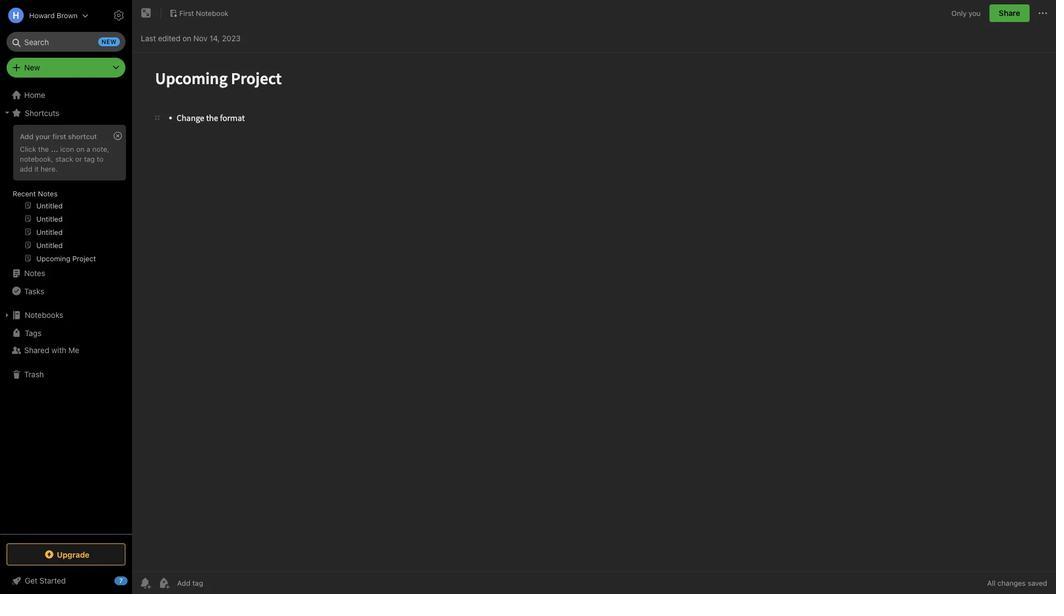Task type: vqa. For each thing, say whether or not it's contained in the screenshot.
To
yes



Task type: describe. For each thing, give the bounding box(es) containing it.
the
[[38, 145, 49, 153]]

a
[[86, 145, 90, 153]]

shortcuts button
[[0, 104, 132, 122]]

started
[[40, 576, 66, 585]]

shortcut
[[68, 132, 97, 140]]

1 vertical spatial notes
[[24, 269, 45, 278]]

get started
[[25, 576, 66, 585]]

trash
[[24, 370, 44, 379]]

upgrade
[[57, 550, 90, 559]]

new
[[24, 63, 40, 72]]

7
[[119, 577, 123, 585]]

click
[[20, 145, 36, 153]]

nov
[[193, 34, 208, 43]]

notebooks
[[25, 311, 63, 320]]

add a reminder image
[[139, 577, 152, 590]]

only you
[[952, 9, 981, 17]]

home link
[[0, 86, 132, 104]]

you
[[969, 9, 981, 17]]

tasks
[[24, 287, 44, 296]]

note window element
[[132, 0, 1056, 594]]

with
[[51, 346, 66, 355]]

...
[[51, 145, 58, 153]]

shared with me link
[[0, 342, 132, 359]]

all changes saved
[[988, 579, 1048, 587]]

your
[[35, 132, 51, 140]]

2023
[[222, 34, 241, 43]]

tags button
[[0, 324, 132, 342]]

howard
[[29, 11, 55, 20]]

new search field
[[14, 32, 120, 52]]

first
[[52, 132, 66, 140]]

me
[[68, 346, 79, 355]]

notebook,
[[20, 155, 53, 163]]

add your first shortcut
[[20, 132, 97, 140]]

tree containing home
[[0, 86, 132, 534]]

it
[[34, 164, 39, 173]]

group inside "tree"
[[0, 122, 132, 269]]

first notebook
[[179, 9, 229, 17]]

tags
[[25, 328, 42, 337]]

notebooks link
[[0, 306, 132, 324]]

14,
[[210, 34, 220, 43]]

shortcuts
[[25, 108, 59, 117]]

brown
[[57, 11, 78, 20]]

last edited on nov 14, 2023
[[141, 34, 241, 43]]

Account field
[[0, 4, 89, 26]]

shared
[[24, 346, 49, 355]]

add
[[20, 164, 32, 173]]

Help and Learning task checklist field
[[0, 572, 132, 590]]

stack
[[55, 155, 73, 163]]

new
[[102, 38, 117, 45]]



Task type: locate. For each thing, give the bounding box(es) containing it.
expand notebooks image
[[3, 311, 12, 320]]

share button
[[990, 4, 1030, 22]]

saved
[[1028, 579, 1048, 587]]

Note Editor text field
[[132, 53, 1056, 572]]

More actions field
[[1037, 4, 1050, 22]]

new button
[[7, 58, 125, 78]]

1 horizontal spatial on
[[183, 34, 191, 43]]

note,
[[92, 145, 109, 153]]

first notebook button
[[166, 6, 232, 21]]

changes
[[998, 579, 1026, 587]]

group
[[0, 122, 132, 269]]

on left "a"
[[76, 145, 84, 153]]

tag
[[84, 155, 95, 163]]

first
[[179, 9, 194, 17]]

Add tag field
[[176, 579, 259, 588]]

click to collapse image
[[128, 574, 136, 587]]

group containing add your first shortcut
[[0, 122, 132, 269]]

recent notes
[[13, 189, 58, 198]]

trash link
[[0, 366, 132, 384]]

0 vertical spatial on
[[183, 34, 191, 43]]

to
[[97, 155, 103, 163]]

icon
[[60, 145, 74, 153]]

share
[[999, 9, 1021, 18]]

notebook
[[196, 9, 229, 17]]

tree
[[0, 86, 132, 534]]

here.
[[41, 164, 58, 173]]

notes up tasks
[[24, 269, 45, 278]]

on inside note window element
[[183, 34, 191, 43]]

on
[[183, 34, 191, 43], [76, 145, 84, 153]]

0 vertical spatial notes
[[38, 189, 58, 198]]

or
[[75, 155, 82, 163]]

0 horizontal spatial on
[[76, 145, 84, 153]]

howard brown
[[29, 11, 78, 20]]

only
[[952, 9, 967, 17]]

all
[[988, 579, 996, 587]]

tasks button
[[0, 282, 132, 300]]

on left nov
[[183, 34, 191, 43]]

1 vertical spatial on
[[76, 145, 84, 153]]

settings image
[[112, 9, 125, 22]]

shared with me
[[24, 346, 79, 355]]

Search text field
[[14, 32, 118, 52]]

notes right "recent"
[[38, 189, 58, 198]]

notes link
[[0, 265, 132, 282]]

recent
[[13, 189, 36, 198]]

on inside icon on a note, notebook, stack or tag to add it here.
[[76, 145, 84, 153]]

add tag image
[[157, 577, 171, 590]]

icon on a note, notebook, stack or tag to add it here.
[[20, 145, 109, 173]]

expand note image
[[140, 7, 153, 20]]

edited
[[158, 34, 180, 43]]

last
[[141, 34, 156, 43]]

more actions image
[[1037, 7, 1050, 20]]

home
[[24, 91, 45, 100]]

add
[[20, 132, 33, 140]]

get
[[25, 576, 37, 585]]

notes
[[38, 189, 58, 198], [24, 269, 45, 278]]

click the ...
[[20, 145, 58, 153]]

upgrade button
[[7, 544, 125, 566]]



